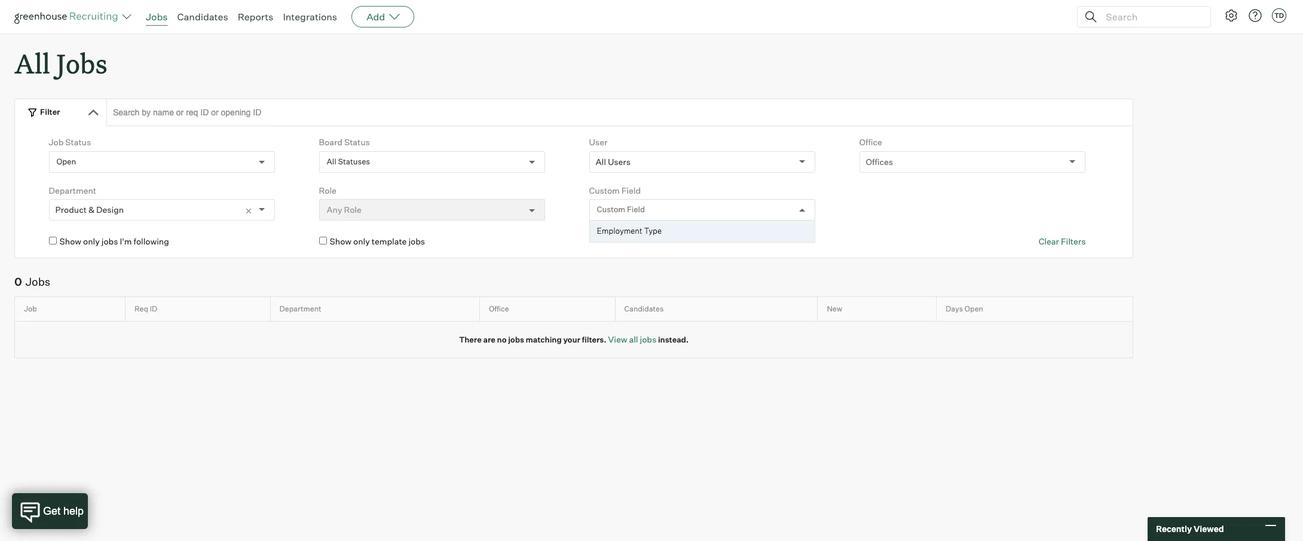 Task type: vqa. For each thing, say whether or not it's contained in the screenshot.
top + Add file LINK
no



Task type: locate. For each thing, give the bounding box(es) containing it.
configure image
[[1224, 8, 1239, 23]]

add
[[367, 11, 385, 23]]

0 vertical spatial job
[[49, 137, 64, 147]]

Search text field
[[1103, 8, 1200, 25]]

2 horizontal spatial all
[[596, 156, 606, 167]]

users
[[608, 156, 631, 167]]

clear filters link
[[1039, 236, 1086, 247]]

2 show from the left
[[330, 236, 352, 246]]

office
[[860, 137, 882, 147], [489, 304, 509, 313]]

candidates
[[177, 11, 228, 23], [625, 304, 664, 313]]

status
[[65, 137, 91, 147], [344, 137, 370, 147]]

show right show only jobs i'm following option
[[60, 236, 81, 246]]

1 horizontal spatial all
[[327, 157, 336, 166]]

1 horizontal spatial jobs
[[56, 45, 107, 81]]

all users
[[596, 156, 631, 167]]

0 horizontal spatial only
[[83, 236, 100, 246]]

0 vertical spatial office
[[860, 137, 882, 147]]

td
[[1275, 11, 1284, 20]]

integrations
[[283, 11, 337, 23]]

show only template jobs
[[330, 236, 425, 246]]

integrations link
[[283, 11, 337, 23]]

custom down "all users" option
[[589, 185, 620, 195]]

all for all statuses
[[327, 157, 336, 166]]

greenhouse recruiting image
[[14, 10, 122, 24]]

req id
[[135, 304, 157, 313]]

custom up employment on the top left of page
[[597, 205, 625, 214]]

job for job
[[24, 304, 37, 313]]

product & design option
[[55, 205, 124, 215]]

td button
[[1272, 8, 1287, 23]]

1 vertical spatial office
[[489, 304, 509, 313]]

job
[[49, 137, 64, 147], [24, 304, 37, 313]]

1 vertical spatial jobs
[[56, 45, 107, 81]]

open down the job status in the top of the page
[[57, 157, 76, 166]]

clear
[[1039, 236, 1059, 246]]

job down filter
[[49, 137, 64, 147]]

1 vertical spatial department
[[280, 304, 321, 313]]

jobs right 0 at the bottom left of page
[[26, 275, 50, 288]]

0 vertical spatial field
[[622, 185, 641, 195]]

only left template
[[353, 236, 370, 246]]

1 horizontal spatial office
[[860, 137, 882, 147]]

open right days
[[965, 304, 983, 313]]

0 horizontal spatial department
[[49, 185, 96, 195]]

all left users
[[596, 156, 606, 167]]

0 horizontal spatial show
[[60, 236, 81, 246]]

clear filters
[[1039, 236, 1086, 246]]

board status
[[319, 137, 370, 147]]

candidates right jobs link
[[177, 11, 228, 23]]

jobs right no
[[508, 335, 524, 344]]

only down &
[[83, 236, 100, 246]]

Search by name or req ID or opening ID text field
[[106, 99, 1134, 126]]

all for all jobs
[[14, 45, 50, 81]]

there are no jobs matching your filters. view all jobs instead.
[[459, 334, 689, 344]]

2 only from the left
[[353, 236, 370, 246]]

department
[[49, 185, 96, 195], [280, 304, 321, 313]]

your
[[563, 335, 580, 344]]

show
[[60, 236, 81, 246], [330, 236, 352, 246]]

candidates up "all" at the bottom of the page
[[625, 304, 664, 313]]

1 horizontal spatial candidates
[[625, 304, 664, 313]]

view
[[608, 334, 627, 344]]

show only jobs i'm following
[[60, 236, 169, 246]]

id
[[150, 304, 157, 313]]

jobs down greenhouse recruiting image
[[56, 45, 107, 81]]

0 vertical spatial jobs
[[146, 11, 168, 23]]

open
[[57, 157, 76, 166], [965, 304, 983, 313]]

office up no
[[489, 304, 509, 313]]

2 status from the left
[[344, 137, 370, 147]]

custom field down "all users" option
[[589, 185, 641, 195]]

user
[[589, 137, 608, 147]]

employment
[[597, 226, 642, 236]]

0 horizontal spatial job
[[24, 304, 37, 313]]

Show only jobs I'm following checkbox
[[49, 237, 57, 245]]

1 horizontal spatial job
[[49, 137, 64, 147]]

statuses
[[338, 157, 370, 166]]

job down 0 jobs
[[24, 304, 37, 313]]

show for show only template jobs
[[330, 236, 352, 246]]

0 jobs
[[14, 275, 50, 288]]

there
[[459, 335, 482, 344]]

1 horizontal spatial only
[[353, 236, 370, 246]]

1 vertical spatial open
[[965, 304, 983, 313]]

&
[[88, 205, 95, 215]]

show for show only jobs i'm following
[[60, 236, 81, 246]]

0 horizontal spatial jobs
[[26, 275, 50, 288]]

product
[[55, 205, 87, 215]]

jobs for 0 jobs
[[26, 275, 50, 288]]

jobs left 'i'm'
[[102, 236, 118, 246]]

2 horizontal spatial jobs
[[146, 11, 168, 23]]

1 only from the left
[[83, 236, 100, 246]]

all
[[14, 45, 50, 81], [596, 156, 606, 167], [327, 157, 336, 166]]

custom
[[589, 185, 620, 195], [597, 205, 625, 214]]

1 vertical spatial job
[[24, 304, 37, 313]]

1 show from the left
[[60, 236, 81, 246]]

1 vertical spatial custom field
[[597, 205, 645, 214]]

only
[[83, 236, 100, 246], [353, 236, 370, 246]]

candidates link
[[177, 11, 228, 23]]

jobs left candidates link
[[146, 11, 168, 23]]

jobs
[[102, 236, 118, 246], [409, 236, 425, 246], [640, 334, 657, 344], [508, 335, 524, 344]]

field down users
[[622, 185, 641, 195]]

2 vertical spatial jobs
[[26, 275, 50, 288]]

custom field
[[589, 185, 641, 195], [597, 205, 645, 214]]

req
[[135, 304, 148, 313]]

0 vertical spatial open
[[57, 157, 76, 166]]

all up filter
[[14, 45, 50, 81]]

1 status from the left
[[65, 137, 91, 147]]

0 horizontal spatial status
[[65, 137, 91, 147]]

all down board
[[327, 157, 336, 166]]

1 horizontal spatial status
[[344, 137, 370, 147]]

jobs right "all" at the bottom of the page
[[640, 334, 657, 344]]

jobs for all jobs
[[56, 45, 107, 81]]

offices
[[866, 156, 893, 167]]

custom field up employment on the top left of page
[[597, 205, 645, 214]]

field up employment type
[[627, 205, 645, 214]]

0 horizontal spatial office
[[489, 304, 509, 313]]

product & design
[[55, 205, 124, 215]]

1 horizontal spatial show
[[330, 236, 352, 246]]

board
[[319, 137, 343, 147]]

new
[[827, 304, 842, 313]]

1 horizontal spatial open
[[965, 304, 983, 313]]

jobs
[[146, 11, 168, 23], [56, 45, 107, 81], [26, 275, 50, 288]]

0 horizontal spatial all
[[14, 45, 50, 81]]

1 vertical spatial custom
[[597, 205, 625, 214]]

0
[[14, 275, 22, 288]]

office up offices
[[860, 137, 882, 147]]

show right show only template jobs checkbox
[[330, 236, 352, 246]]

0 vertical spatial custom field
[[589, 185, 641, 195]]

jobs link
[[146, 11, 168, 23]]

field
[[622, 185, 641, 195], [627, 205, 645, 214]]

0 horizontal spatial candidates
[[177, 11, 228, 23]]

1 horizontal spatial department
[[280, 304, 321, 313]]



Task type: describe. For each thing, give the bounding box(es) containing it.
i'm
[[120, 236, 132, 246]]

status for board status
[[344, 137, 370, 147]]

design
[[96, 205, 124, 215]]

all
[[629, 334, 638, 344]]

template
[[372, 236, 407, 246]]

Show only template jobs checkbox
[[319, 237, 327, 245]]

clear value element
[[245, 200, 259, 220]]

days
[[946, 304, 963, 313]]

following
[[134, 236, 169, 246]]

view all jobs link
[[608, 334, 657, 344]]

are
[[483, 335, 496, 344]]

1 vertical spatial field
[[627, 205, 645, 214]]

filter
[[40, 107, 60, 117]]

reports link
[[238, 11, 273, 23]]

matching
[[526, 335, 562, 344]]

jobs inside the there are no jobs matching your filters. view all jobs instead.
[[508, 335, 524, 344]]

jobs right template
[[409, 236, 425, 246]]

reports
[[238, 11, 273, 23]]

filters.
[[582, 335, 607, 344]]

job for job status
[[49, 137, 64, 147]]

add button
[[352, 6, 414, 28]]

type
[[644, 226, 662, 236]]

all statuses
[[327, 157, 370, 166]]

0 vertical spatial custom
[[589, 185, 620, 195]]

filters
[[1061, 236, 1086, 246]]

recently
[[1156, 524, 1192, 534]]

0 vertical spatial department
[[49, 185, 96, 195]]

job status
[[49, 137, 91, 147]]

1 vertical spatial candidates
[[625, 304, 664, 313]]

0 horizontal spatial open
[[57, 157, 76, 166]]

recently viewed
[[1156, 524, 1224, 534]]

status for job status
[[65, 137, 91, 147]]

days open
[[946, 304, 983, 313]]

only for template
[[353, 236, 370, 246]]

employment type
[[597, 226, 662, 236]]

no
[[497, 335, 507, 344]]

clear value image
[[245, 207, 253, 215]]

0 vertical spatial candidates
[[177, 11, 228, 23]]

all for all users
[[596, 156, 606, 167]]

role
[[319, 185, 337, 195]]

all jobs
[[14, 45, 107, 81]]

only for jobs
[[83, 236, 100, 246]]

viewed
[[1194, 524, 1224, 534]]

all users option
[[596, 156, 631, 167]]

td button
[[1270, 6, 1289, 25]]

instead.
[[658, 335, 689, 344]]



